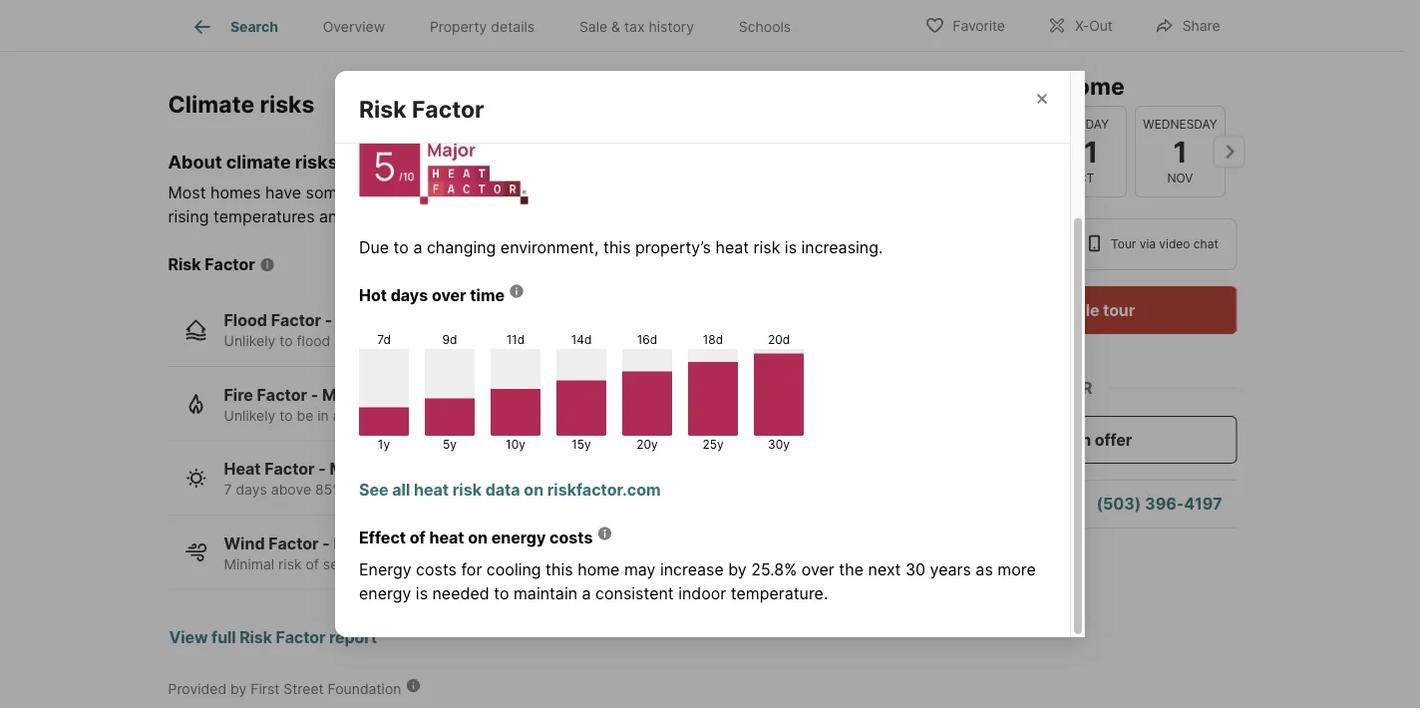 Task type: describe. For each thing, give the bounding box(es) containing it.
indoor
[[678, 584, 726, 603]]

favorite button
[[908, 4, 1022, 45]]

30 inside % over the next 30 years as more energy is needed to maintain a consistent indoor temperature.
[[906, 560, 926, 579]]

see all heat risk data on riskfactor.com link
[[359, 470, 1046, 502]]

tax
[[624, 18, 645, 35]]

30 inside flood factor - minimal unlikely to flood in next 30 years
[[382, 333, 400, 350]]

overview tab
[[301, 3, 407, 51]]

over inside wind factor - minimal minimal risk of severe winds over next 30 years
[[414, 556, 442, 573]]

to inside flood factor - minimal unlikely to flood in next 30 years
[[280, 333, 293, 350]]

- for flood
[[325, 311, 333, 330]]

all
[[392, 480, 410, 499]]

factor inside dialog
[[412, 95, 484, 123]]

- for wind
[[323, 534, 330, 553]]

to inside % over the next 30 years as more energy is needed to maintain a consistent indoor temperature.
[[494, 584, 509, 603]]

most homes have some risk of natural disasters, and may be impacted by climate change due to rising temperatures and sea levels.
[[168, 183, 894, 227]]

31
[[1065, 134, 1098, 169]]

effect
[[359, 528, 406, 547]]

due
[[359, 237, 389, 257]]

heat
[[224, 459, 261, 479]]

effect of heat on energy costs
[[359, 528, 593, 547]]

of inside most homes have some risk of natural disasters, and may be impacted by climate change due to rising temperatures and sea levels.
[[383, 183, 398, 203]]

on inside based on the current and future temperature and humidity in the area and at this specific location, this property has
[[411, 73, 429, 93]]

this up tuesday
[[1014, 72, 1056, 100]]

cooling
[[487, 560, 541, 579]]

risk inside wind factor - minimal minimal risk of severe winds over next 30 years
[[278, 556, 302, 573]]

next image
[[1213, 136, 1245, 167]]

sea
[[352, 207, 379, 227]]

next inside % over the next 30 years as more energy is needed to maintain a consistent indoor temperature.
[[868, 560, 901, 579]]

in inside flood factor - minimal unlikely to flood in next 30 years
[[334, 333, 346, 350]]

data
[[485, 480, 520, 499]]

based
[[359, 73, 406, 93]]

climate risks
[[168, 90, 315, 118]]

see all heat risk data on riskfactor.com
[[359, 480, 661, 499]]

in inside heat factor - major 7 days above 85° expected this year, 20 days in 30 years
[[528, 481, 540, 498]]

factor inside button
[[276, 628, 326, 648]]

the for on
[[434, 73, 459, 93]]

in left wildfire
[[317, 407, 329, 424]]

impacted
[[629, 183, 699, 203]]

14d
[[571, 333, 592, 347]]

30 inside 'button'
[[963, 134, 1002, 169]]

specific
[[972, 73, 1030, 93]]

20
[[472, 481, 489, 498]]

to right "due" at top left
[[394, 237, 409, 257]]

consistent
[[596, 584, 674, 603]]

current
[[463, 73, 517, 93]]

0 horizontal spatial risk factor
[[168, 255, 255, 274]]

this left property's
[[603, 237, 631, 257]]

next inside 'fire factor - minimal unlikely to be in a wildfire in next 30 years'
[[412, 407, 441, 424]]

climate
[[168, 90, 255, 118]]

0 horizontal spatial days
[[236, 481, 267, 498]]

sale & tax history tab
[[557, 3, 717, 51]]

20y
[[637, 437, 658, 452]]

next inside wind factor - minimal minimal risk of severe winds over next 30 years
[[446, 556, 475, 573]]

time
[[470, 285, 505, 305]]

this up maintain
[[546, 560, 573, 579]]

levels.
[[383, 207, 430, 227]]

start an offer button
[[925, 416, 1237, 464]]

fire factor - minimal unlikely to be in a wildfire in next 30 years
[[224, 385, 502, 424]]

%
[[784, 560, 797, 579]]

temperature.
[[731, 584, 828, 603]]

85°
[[315, 481, 339, 498]]

and up has
[[522, 73, 550, 93]]

year,
[[436, 481, 468, 498]]

396-
[[1145, 494, 1184, 514]]

riskfactor.com
[[547, 480, 661, 499]]

16d
[[637, 333, 658, 347]]

1 vertical spatial on
[[524, 480, 544, 499]]

wildfire
[[345, 407, 393, 424]]

tour
[[1111, 237, 1136, 251]]

in right wildfire
[[397, 407, 408, 424]]

risk inside most homes have some risk of natural disasters, and may be impacted by climate change due to rising temperatures and sea levels.
[[351, 183, 378, 203]]

about
[[168, 151, 222, 173]]

change
[[785, 183, 841, 203]]

tour via video chat option
[[1071, 218, 1237, 270]]

some
[[306, 183, 347, 203]]

7
[[224, 481, 232, 498]]

history
[[649, 18, 694, 35]]

0 horizontal spatial risk
[[168, 255, 201, 274]]

hot days over time
[[359, 285, 505, 305]]

due
[[846, 183, 874, 203]]

previous image
[[917, 136, 949, 167]]

heat for see all heat risk data on riskfactor.com
[[414, 480, 449, 499]]

nov
[[1167, 171, 1193, 186]]

minimal for wind factor - minimal
[[334, 534, 395, 553]]

1 horizontal spatial energy
[[491, 528, 546, 547]]

overview
[[323, 18, 385, 35]]

of inside risk factor dialog
[[410, 528, 426, 547]]

the left the area
[[821, 73, 846, 93]]

wind factor - minimal minimal risk of severe winds over next 30 years
[[224, 534, 537, 573]]

go tour this home
[[925, 72, 1125, 100]]

property details
[[430, 18, 535, 35]]

by inside risk factor dialog
[[728, 560, 747, 579]]

x-
[[1075, 17, 1089, 34]]

is for energy
[[416, 584, 428, 603]]

factor inside heat factor - major 7 days above 85° expected this year, 20 days in 30 years
[[265, 459, 315, 479]]

x-out
[[1075, 17, 1113, 34]]

homes
[[210, 183, 261, 203]]

next inside flood factor - minimal unlikely to flood in next 30 years
[[350, 333, 379, 350]]

humidity
[[734, 73, 799, 93]]

temperature
[[604, 73, 697, 93]]

minimal for fire factor - minimal
[[322, 385, 384, 405]]

25.8
[[751, 560, 784, 579]]

offer
[[1095, 430, 1132, 449]]

provided by first street foundation
[[168, 680, 401, 697]]

sale
[[579, 18, 608, 35]]

temperatures
[[213, 207, 315, 227]]

risk left data
[[453, 480, 482, 499]]

schools tab
[[717, 3, 814, 51]]

most
[[168, 183, 206, 203]]

minimal for flood factor - minimal
[[336, 311, 398, 330]]

based on the current and future temperature and humidity in the area and at this specific location, this property has
[[359, 73, 1030, 117]]

view
[[169, 628, 208, 648]]

1
[[1173, 134, 1187, 169]]

hot
[[359, 285, 387, 305]]

as
[[976, 560, 993, 579]]

20d
[[768, 333, 790, 347]]

0 vertical spatial costs
[[550, 528, 593, 547]]

risk factor element
[[359, 71, 508, 123]]

at
[[920, 73, 935, 93]]

% over the next 30 years as more energy is needed to maintain a consistent indoor temperature.
[[359, 560, 1036, 603]]

in inside based on the current and future temperature and humidity in the area and at this specific location, this property has
[[803, 73, 817, 93]]

location,
[[359, 97, 423, 117]]

and left at
[[888, 73, 916, 93]]

of inside wind factor - minimal minimal risk of severe winds over next 30 years
[[306, 556, 319, 573]]

out
[[1089, 17, 1113, 34]]

risk left increasing.
[[754, 237, 780, 257]]

this inside heat factor - major 7 days above 85° expected this year, 20 days in 30 years
[[408, 481, 432, 498]]

tuesday
[[1054, 117, 1109, 131]]



Task type: locate. For each thing, give the bounding box(es) containing it.
factor inside flood factor - minimal unlikely to flood in next 30 years
[[271, 311, 321, 330]]

climate left change
[[727, 183, 781, 203]]

major
[[330, 459, 374, 479]]

years inside flood factor - minimal unlikely to flood in next 30 years
[[404, 333, 440, 350]]

wednesday
[[1143, 117, 1217, 131]]

- up the severe
[[323, 534, 330, 553]]

option
[[925, 218, 1071, 270]]

heat up for
[[429, 528, 464, 547]]

more
[[998, 560, 1036, 579]]

1 horizontal spatial by
[[704, 183, 722, 203]]

- for heat
[[319, 459, 326, 479]]

energy down energy
[[359, 584, 411, 603]]

in right data
[[528, 481, 540, 498]]

0 horizontal spatial climate
[[226, 151, 291, 173]]

expected
[[343, 481, 404, 498]]

unlikely inside flood factor - minimal unlikely to flood in next 30 years
[[224, 333, 276, 350]]

1 horizontal spatial costs
[[550, 528, 593, 547]]

tuesday 31 oct
[[1054, 117, 1109, 186]]

next right %
[[868, 560, 901, 579]]

in right humidity
[[803, 73, 817, 93]]

1 vertical spatial risks
[[295, 151, 338, 173]]

- inside heat factor - major 7 days above 85° expected this year, 20 days in 30 years
[[319, 459, 326, 479]]

risk right full
[[240, 628, 272, 648]]

tab list
[[168, 0, 829, 51]]

1 horizontal spatial may
[[624, 560, 656, 579]]

- up flood
[[325, 311, 333, 330]]

home inside risk factor dialog
[[578, 560, 620, 579]]

over right %
[[802, 560, 835, 579]]

on up for
[[468, 528, 488, 547]]

30 inside 'fire factor - minimal unlikely to be in a wildfire in next 30 years'
[[445, 407, 462, 424]]

x-out button
[[1030, 4, 1130, 45]]

0 vertical spatial be
[[605, 183, 624, 203]]

30 down effect of heat on energy costs
[[479, 556, 497, 573]]

a inside % over the next 30 years as more energy is needed to maintain a consistent indoor temperature.
[[582, 584, 591, 603]]

years up maintain
[[501, 556, 537, 573]]

rising
[[168, 207, 209, 227]]

factor
[[412, 95, 484, 123], [205, 255, 255, 274], [271, 311, 321, 330], [257, 385, 307, 405], [265, 459, 315, 479], [269, 534, 319, 553], [276, 628, 326, 648]]

on right data
[[524, 480, 544, 499]]

tour right go
[[962, 72, 1009, 100]]

years left as
[[930, 560, 971, 579]]

climate up homes
[[226, 151, 291, 173]]

30 right data
[[544, 481, 561, 498]]

to inside 'fire factor - minimal unlikely to be in a wildfire in next 30 years'
[[280, 407, 293, 424]]

in
[[803, 73, 817, 93], [334, 333, 346, 350], [317, 407, 329, 424], [397, 407, 408, 424], [528, 481, 540, 498]]

1y
[[378, 437, 390, 452]]

view full risk factor report
[[169, 628, 377, 648]]

of right effect
[[410, 528, 426, 547]]

increase
[[660, 560, 724, 579]]

natural
[[402, 183, 455, 203]]

the left current
[[434, 73, 459, 93]]

costs
[[550, 528, 593, 547], [416, 560, 457, 579]]

this right at
[[940, 73, 967, 93]]

(503)
[[1097, 494, 1142, 514]]

days right 20
[[493, 481, 524, 498]]

tab list containing search
[[168, 0, 829, 51]]

30
[[963, 134, 1002, 169], [382, 333, 400, 350], [445, 407, 462, 424], [544, 481, 561, 498], [479, 556, 497, 573], [906, 560, 926, 579]]

0 vertical spatial risks
[[260, 90, 315, 118]]

a down levels.
[[413, 237, 422, 257]]

a left wildfire
[[333, 407, 341, 424]]

minimal
[[336, 311, 398, 330], [322, 385, 384, 405], [334, 534, 395, 553], [224, 556, 274, 573]]

years
[[404, 333, 440, 350], [466, 407, 502, 424], [565, 481, 601, 498], [501, 556, 537, 573], [930, 560, 971, 579]]

by
[[704, 183, 722, 203], [728, 560, 747, 579], [230, 680, 247, 697]]

risks
[[260, 90, 315, 118], [295, 151, 338, 173]]

0 vertical spatial risk
[[359, 95, 407, 123]]

1 vertical spatial energy
[[359, 584, 411, 603]]

1 horizontal spatial days
[[391, 285, 428, 305]]

schedule
[[1027, 300, 1100, 320]]

the inside % over the next 30 years as more energy is needed to maintain a consistent indoor temperature.
[[839, 560, 864, 579]]

of up levels.
[[383, 183, 398, 203]]

2 horizontal spatial on
[[524, 480, 544, 499]]

2 horizontal spatial days
[[493, 481, 524, 498]]

risk factor
[[359, 95, 484, 123], [168, 255, 255, 274]]

1 horizontal spatial of
[[383, 183, 398, 203]]

to
[[879, 183, 894, 203], [394, 237, 409, 257], [280, 333, 293, 350], [280, 407, 293, 424], [494, 584, 509, 603]]

10y
[[506, 437, 526, 452]]

30 inside wind factor - minimal minimal risk of severe winds over next 30 years
[[479, 556, 497, 573]]

30 right previous icon
[[963, 134, 1002, 169]]

maintain
[[514, 584, 578, 603]]

is for risk
[[785, 237, 797, 257]]

1 vertical spatial climate
[[727, 183, 781, 203]]

heat for effect of heat on energy costs
[[429, 528, 464, 547]]

days down heat
[[236, 481, 267, 498]]

an
[[1072, 430, 1091, 449]]

2 vertical spatial on
[[468, 528, 488, 547]]

0 horizontal spatial by
[[230, 680, 247, 697]]

environment,
[[501, 237, 599, 257]]

a down energy costs for cooling this home may increase by 25.8
[[582, 584, 591, 603]]

1 vertical spatial is
[[416, 584, 428, 603]]

search
[[230, 18, 278, 35]]

costs up energy costs for cooling this home may increase by 25.8
[[550, 528, 593, 547]]

unlikely for flood
[[224, 333, 276, 350]]

over right winds
[[414, 556, 442, 573]]

30 up 5y
[[445, 407, 462, 424]]

this right location,
[[428, 97, 455, 117]]

years inside heat factor - major 7 days above 85° expected this year, 20 days in 30 years
[[565, 481, 601, 498]]

home up consistent
[[578, 560, 620, 579]]

30 down hot
[[382, 333, 400, 350]]

30 left as
[[906, 560, 926, 579]]

street
[[284, 680, 324, 697]]

and down some
[[319, 207, 347, 227]]

1 horizontal spatial be
[[605, 183, 624, 203]]

- for fire
[[311, 385, 318, 405]]

schedule tour button
[[925, 286, 1237, 334]]

tour right schedule
[[1103, 300, 1135, 320]]

1 horizontal spatial on
[[468, 528, 488, 547]]

tour for schedule
[[1103, 300, 1135, 320]]

30y
[[768, 437, 790, 452]]

be left wildfire
[[297, 407, 314, 424]]

1 horizontal spatial climate
[[727, 183, 781, 203]]

unlikely down "fire"
[[224, 407, 276, 424]]

details
[[491, 18, 535, 35]]

full
[[212, 628, 236, 648]]

may inside risk factor dialog
[[624, 560, 656, 579]]

0 horizontal spatial home
[[578, 560, 620, 579]]

to down cooling
[[494, 584, 509, 603]]

to up above
[[280, 407, 293, 424]]

minimal up "7d"
[[336, 311, 398, 330]]

unlikely
[[224, 333, 276, 350], [224, 407, 276, 424]]

winds
[[371, 556, 410, 573]]

-
[[325, 311, 333, 330], [311, 385, 318, 405], [319, 459, 326, 479], [323, 534, 330, 553]]

is inside % over the next 30 years as more energy is needed to maintain a consistent indoor temperature.
[[416, 584, 428, 603]]

and left humidity
[[701, 73, 730, 93]]

1 vertical spatial home
[[578, 560, 620, 579]]

- inside flood factor - minimal unlikely to flood in next 30 years
[[325, 311, 333, 330]]

1 vertical spatial by
[[728, 560, 747, 579]]

(503) 396-4197 link
[[1097, 494, 1222, 514]]

schedule tour
[[1027, 300, 1135, 320]]

property's
[[635, 237, 711, 257]]

unlikely inside 'fire factor - minimal unlikely to be in a wildfire in next 30 years'
[[224, 407, 276, 424]]

1 unlikely from the top
[[224, 333, 276, 350]]

risk up sea in the top of the page
[[351, 183, 378, 203]]

minimal inside 'fire factor - minimal unlikely to be in a wildfire in next 30 years'
[[322, 385, 384, 405]]

risk inside button
[[240, 628, 272, 648]]

0 horizontal spatial may
[[569, 183, 601, 203]]

heat right all
[[414, 480, 449, 499]]

0 horizontal spatial be
[[297, 407, 314, 424]]

increasing.
[[801, 237, 883, 257]]

severe
[[323, 556, 367, 573]]

is left increasing.
[[785, 237, 797, 257]]

heat right property's
[[716, 237, 749, 257]]

energy up cooling
[[491, 528, 546, 547]]

risk factor inside risk factor element
[[359, 95, 484, 123]]

energy inside % over the next 30 years as more energy is needed to maintain a consistent indoor temperature.
[[359, 584, 411, 603]]

years inside % over the next 30 years as more energy is needed to maintain a consistent indoor temperature.
[[930, 560, 971, 579]]

risk inside dialog
[[359, 95, 407, 123]]

property
[[460, 97, 525, 117]]

and up environment,
[[537, 183, 565, 203]]

to left flood
[[280, 333, 293, 350]]

by left 25.8
[[728, 560, 747, 579]]

tour via video chat list box
[[925, 218, 1237, 270]]

disasters,
[[459, 183, 532, 203]]

1 vertical spatial be
[[297, 407, 314, 424]]

wednesday 1 nov
[[1143, 117, 1217, 186]]

1 vertical spatial of
[[410, 528, 426, 547]]

- inside 'fire factor - minimal unlikely to be in a wildfire in next 30 years'
[[311, 385, 318, 405]]

the right %
[[839, 560, 864, 579]]

2 vertical spatial risk
[[240, 628, 272, 648]]

1 vertical spatial risk factor
[[168, 255, 255, 274]]

1 horizontal spatial risk factor
[[359, 95, 484, 123]]

- down flood
[[311, 385, 318, 405]]

factor inside 'fire factor - minimal unlikely to be in a wildfire in next 30 years'
[[257, 385, 307, 405]]

1 vertical spatial unlikely
[[224, 407, 276, 424]]

risk left the severe
[[278, 556, 302, 573]]

view full risk factor report button
[[168, 614, 378, 662]]

over inside % over the next 30 years as more energy is needed to maintain a consistent indoor temperature.
[[802, 560, 835, 579]]

by inside most homes have some risk of natural disasters, and may be impacted by climate change due to rising temperatures and sea levels.
[[704, 183, 722, 203]]

home
[[1062, 72, 1125, 100], [578, 560, 620, 579]]

2 horizontal spatial of
[[410, 528, 426, 547]]

risk down rising on the top left
[[168, 255, 201, 274]]

unlikely down flood
[[224, 333, 276, 350]]

risk
[[351, 183, 378, 203], [754, 237, 780, 257], [453, 480, 482, 499], [278, 556, 302, 573]]

risks up some
[[295, 151, 338, 173]]

climate inside most homes have some risk of natural disasters, and may be impacted by climate change due to rising temperatures and sea levels.
[[727, 183, 781, 203]]

property
[[430, 18, 487, 35]]

0 vertical spatial by
[[704, 183, 722, 203]]

by left first
[[230, 680, 247, 697]]

0 vertical spatial tour
[[962, 72, 1009, 100]]

tour inside schedule tour button
[[1103, 300, 1135, 320]]

minimal inside flood factor - minimal unlikely to flood in next 30 years
[[336, 311, 398, 330]]

unlikely for fire
[[224, 407, 276, 424]]

of left the severe
[[306, 556, 319, 573]]

0 vertical spatial a
[[413, 237, 422, 257]]

0 vertical spatial of
[[383, 183, 398, 203]]

see
[[359, 480, 389, 499]]

1 vertical spatial tour
[[1103, 300, 1135, 320]]

schools
[[739, 18, 791, 35]]

25y
[[703, 437, 724, 452]]

the
[[434, 73, 459, 93], [821, 73, 846, 93], [839, 560, 864, 579]]

days right hot
[[391, 285, 428, 305]]

factor inside wind factor - minimal minimal risk of severe winds over next 30 years
[[269, 534, 319, 553]]

wind
[[224, 534, 265, 553]]

1 horizontal spatial a
[[413, 237, 422, 257]]

energy costs for cooling this home may increase by 25.8
[[359, 560, 784, 579]]

1 vertical spatial a
[[333, 407, 341, 424]]

0 vertical spatial climate
[[226, 151, 291, 173]]

tour for go
[[962, 72, 1009, 100]]

risk factor dialog
[[335, 0, 1085, 637]]

chat
[[1194, 237, 1219, 251]]

years down the 15y
[[565, 481, 601, 498]]

share button
[[1138, 4, 1237, 45]]

start an offer
[[1030, 430, 1132, 449]]

0 horizontal spatial is
[[416, 584, 428, 603]]

1 vertical spatial risk
[[168, 255, 201, 274]]

1 horizontal spatial risk
[[240, 628, 272, 648]]

over left time
[[432, 285, 466, 305]]

next
[[350, 333, 379, 350], [412, 407, 441, 424], [446, 556, 475, 573], [868, 560, 901, 579]]

the for over
[[839, 560, 864, 579]]

0 vertical spatial on
[[411, 73, 429, 93]]

years up 20
[[466, 407, 502, 424]]

0 vertical spatial risk factor
[[359, 95, 484, 123]]

2 unlikely from the top
[[224, 407, 276, 424]]

go
[[925, 72, 957, 100]]

be inside 'fire factor - minimal unlikely to be in a wildfire in next 30 years'
[[297, 407, 314, 424]]

2 horizontal spatial a
[[582, 584, 591, 603]]

in right flood
[[334, 333, 346, 350]]

0 vertical spatial home
[[1062, 72, 1125, 100]]

2 vertical spatial a
[[582, 584, 591, 603]]

next up 'needed'
[[446, 556, 475, 573]]

years inside wind factor - minimal minimal risk of severe winds over next 30 years
[[501, 556, 537, 573]]

risks up about climate risks
[[260, 90, 315, 118]]

risk down the based
[[359, 95, 407, 123]]

via
[[1140, 237, 1156, 251]]

years inside 'fire factor - minimal unlikely to be in a wildfire in next 30 years'
[[466, 407, 502, 424]]

risk factor down the based
[[359, 95, 484, 123]]

may up environment,
[[569, 183, 601, 203]]

sale & tax history
[[579, 18, 694, 35]]

0 vertical spatial unlikely
[[224, 333, 276, 350]]

be left impacted
[[605, 183, 624, 203]]

may up consistent
[[624, 560, 656, 579]]

this left year,
[[408, 481, 432, 498]]

may inside most homes have some risk of natural disasters, and may be impacted by climate change due to rising temperatures and sea levels.
[[569, 183, 601, 203]]

None button
[[1036, 105, 1127, 198], [1135, 105, 1225, 198], [1036, 105, 1127, 198], [1135, 105, 1225, 198]]

30 button
[[937, 105, 1028, 198]]

is left 'needed'
[[416, 584, 428, 603]]

2 horizontal spatial risk
[[359, 95, 407, 123]]

2 vertical spatial by
[[230, 680, 247, 697]]

years left 9d
[[404, 333, 440, 350]]

2 vertical spatial of
[[306, 556, 319, 573]]

by right impacted
[[704, 183, 722, 203]]

minimal down 'wind'
[[224, 556, 274, 573]]

1 horizontal spatial home
[[1062, 72, 1125, 100]]

30 inside heat factor - major 7 days above 85° expected this year, 20 days in 30 years
[[544, 481, 561, 498]]

days inside risk factor dialog
[[391, 285, 428, 305]]

on right the based
[[411, 73, 429, 93]]

0 vertical spatial heat
[[716, 237, 749, 257]]

area
[[850, 73, 883, 93]]

5y
[[443, 437, 457, 452]]

0 vertical spatial is
[[785, 237, 797, 257]]

report
[[329, 628, 377, 648]]

for
[[461, 560, 482, 579]]

next right wildfire
[[412, 407, 441, 424]]

to right due
[[879, 183, 894, 203]]

to inside most homes have some risk of natural disasters, and may be impacted by climate change due to rising temperatures and sea levels.
[[879, 183, 894, 203]]

minimal up wildfire
[[322, 385, 384, 405]]

0 horizontal spatial costs
[[416, 560, 457, 579]]

may
[[569, 183, 601, 203], [624, 560, 656, 579]]

- up 85°
[[319, 459, 326, 479]]

minimal up the severe
[[334, 534, 395, 553]]

be inside most homes have some risk of natural disasters, and may be impacted by climate change due to rising temperatures and sea levels.
[[605, 183, 624, 203]]

a
[[413, 237, 422, 257], [333, 407, 341, 424], [582, 584, 591, 603]]

2 vertical spatial heat
[[429, 528, 464, 547]]

or
[[1070, 378, 1093, 397]]

- inside wind factor - minimal minimal risk of severe winds over next 30 years
[[323, 534, 330, 553]]

home up tuesday
[[1062, 72, 1125, 100]]

heat factor - major 7 days above 85° expected this year, 20 days in 30 years
[[224, 459, 601, 498]]

flood
[[224, 311, 267, 330]]

above
[[271, 481, 311, 498]]

1 vertical spatial costs
[[416, 560, 457, 579]]

costs up 'needed'
[[416, 560, 457, 579]]

0 vertical spatial energy
[[491, 528, 546, 547]]

have
[[265, 183, 301, 203]]

heat factor score logo image
[[359, 119, 529, 205]]

1 horizontal spatial is
[[785, 237, 797, 257]]

2 horizontal spatial by
[[728, 560, 747, 579]]

a inside 'fire factor - minimal unlikely to be in a wildfire in next 30 years'
[[333, 407, 341, 424]]

0 horizontal spatial energy
[[359, 584, 411, 603]]

7d
[[377, 333, 391, 347]]

property details tab
[[407, 3, 557, 51]]

1 vertical spatial heat
[[414, 480, 449, 499]]

favorite
[[953, 17, 1005, 34]]

over
[[432, 285, 466, 305], [414, 556, 442, 573], [802, 560, 835, 579]]

due to a changing environment, this property's heat risk is increasing.
[[359, 237, 883, 257]]

risk factor down rising on the top left
[[168, 255, 255, 274]]

0 horizontal spatial of
[[306, 556, 319, 573]]

0 horizontal spatial a
[[333, 407, 341, 424]]

0 vertical spatial may
[[569, 183, 601, 203]]

next down hot
[[350, 333, 379, 350]]

0 horizontal spatial on
[[411, 73, 429, 93]]

0 horizontal spatial tour
[[962, 72, 1009, 100]]

1 vertical spatial may
[[624, 560, 656, 579]]

1 horizontal spatial tour
[[1103, 300, 1135, 320]]



Task type: vqa. For each thing, say whether or not it's contained in the screenshot.
"Sale" to the left
no



